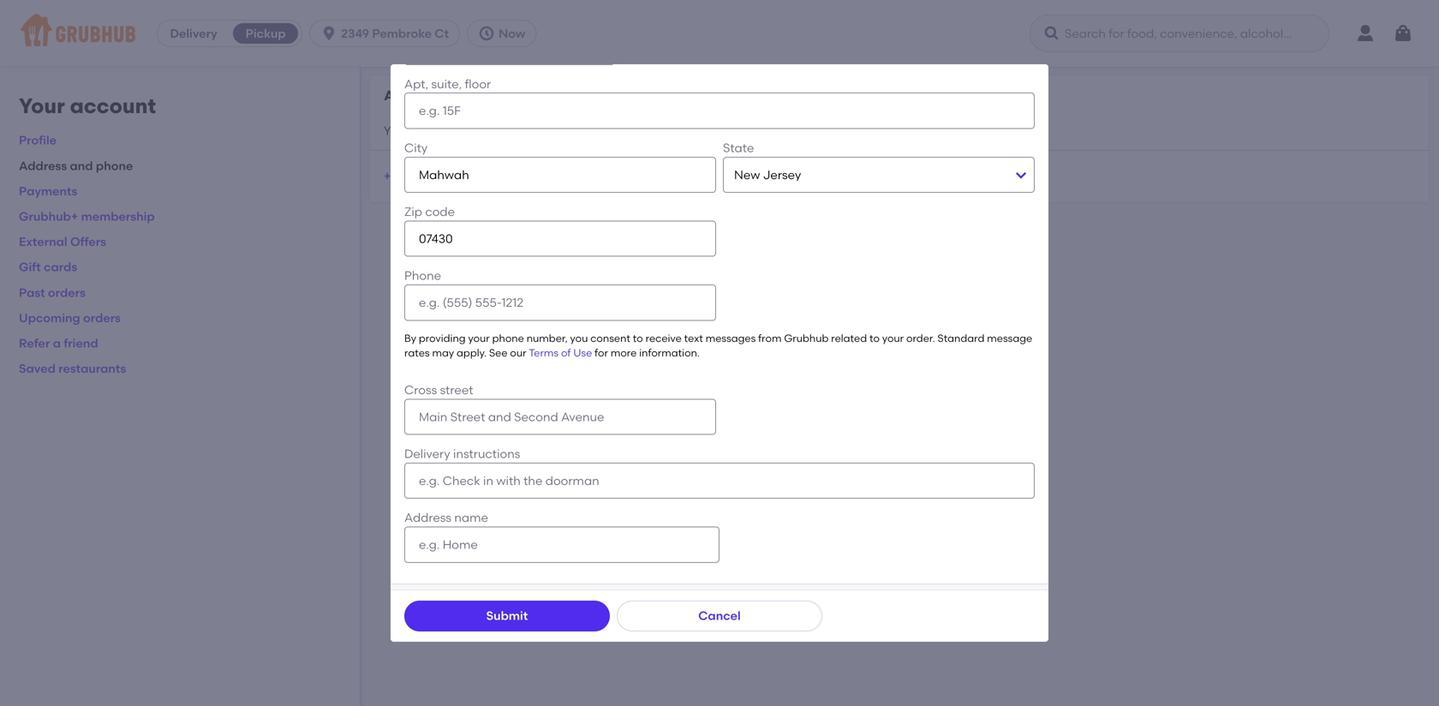 Task type: locate. For each thing, give the bounding box(es) containing it.
pembroke
[[372, 26, 432, 41]]

number,
[[527, 332, 568, 344]]

cancel
[[699, 609, 741, 623]]

add
[[394, 169, 419, 184]]

external offers
[[19, 234, 106, 249]]

a left new
[[422, 169, 429, 184]]

1 vertical spatial orders
[[83, 311, 121, 325]]

1 horizontal spatial delivery
[[404, 447, 450, 461]]

your left order.
[[882, 332, 904, 344]]

1 horizontal spatial svg image
[[1044, 25, 1061, 42]]

address left name
[[404, 510, 452, 525]]

grubhub+ membership
[[19, 209, 155, 224]]

your up apply.
[[468, 332, 490, 344]]

svg image
[[478, 25, 495, 42], [1044, 25, 1061, 42]]

0 vertical spatial address
[[19, 158, 67, 173]]

0 horizontal spatial your
[[468, 332, 490, 344]]

to right related at the right top of page
[[870, 332, 880, 344]]

2 your from the left
[[882, 332, 904, 344]]

1 horizontal spatial your
[[882, 332, 904, 344]]

1 vertical spatial a
[[53, 336, 61, 350]]

phone up see
[[492, 332, 524, 344]]

messages
[[706, 332, 756, 344]]

1 horizontal spatial phone
[[492, 332, 524, 344]]

gift
[[19, 260, 41, 274]]

orders up upcoming orders link
[[48, 285, 86, 300]]

0 horizontal spatial address
[[19, 158, 67, 173]]

upcoming orders
[[19, 311, 121, 325]]

orders
[[48, 285, 86, 300], [83, 311, 121, 325]]

your
[[468, 332, 490, 344], [882, 332, 904, 344]]

0 vertical spatial orders
[[48, 285, 86, 300]]

use
[[574, 347, 592, 359]]

1 horizontal spatial svg image
[[1393, 23, 1414, 44]]

delivery
[[170, 26, 217, 41], [404, 447, 450, 461]]

message
[[987, 332, 1033, 344]]

phone right 'and'
[[96, 158, 133, 173]]

0 vertical spatial a
[[422, 169, 429, 184]]

you
[[384, 123, 405, 138]]

delivery left instructions
[[404, 447, 450, 461]]

delivery inside button
[[170, 26, 217, 41]]

1 your from the left
[[468, 332, 490, 344]]

terms of use link
[[529, 347, 592, 359]]

apt,
[[404, 77, 429, 91]]

0 horizontal spatial svg image
[[478, 25, 495, 42]]

now
[[499, 26, 526, 41]]

addresses.
[[534, 123, 596, 138]]

submit button
[[404, 601, 610, 631]]

0 vertical spatial delivery
[[170, 26, 217, 41]]

1 svg image from the left
[[478, 25, 495, 42]]

standard
[[938, 332, 985, 344]]

address down profile
[[19, 158, 67, 173]]

instructions
[[453, 447, 520, 461]]

+ add a new address button
[[384, 161, 507, 192]]

orders up friend
[[83, 311, 121, 325]]

address for address and phone
[[19, 158, 67, 173]]

Address name text field
[[404, 527, 720, 563]]

cancel button
[[617, 601, 823, 631]]

delivery for delivery instructions
[[404, 447, 450, 461]]

0 horizontal spatial a
[[53, 336, 61, 350]]

0 horizontal spatial svg image
[[321, 25, 338, 42]]

Delivery instructions text field
[[404, 463, 1035, 499]]

Phone telephone field
[[404, 284, 716, 321]]

0 horizontal spatial delivery
[[170, 26, 217, 41]]

phone
[[96, 158, 133, 173], [492, 332, 524, 344]]

a
[[422, 169, 429, 184], [53, 336, 61, 350]]

svg image inside now 'button'
[[478, 25, 495, 42]]

and
[[70, 158, 93, 173]]

delivery left pickup button
[[170, 26, 217, 41]]

svg image
[[1393, 23, 1414, 44], [321, 25, 338, 42]]

1 vertical spatial delivery
[[404, 447, 450, 461]]

1 horizontal spatial a
[[422, 169, 429, 184]]

payments link
[[19, 184, 77, 198]]

address for address name
[[404, 510, 452, 525]]

svg image inside 2349 pembroke ct button
[[321, 25, 338, 42]]

have
[[441, 123, 469, 138]]

to
[[633, 332, 643, 344], [870, 332, 880, 344]]

related
[[831, 332, 867, 344]]

a right refer
[[53, 336, 61, 350]]

order.
[[907, 332, 935, 344]]

2 svg image from the left
[[1044, 25, 1061, 42]]

by
[[404, 332, 416, 344]]

you don't have any saved addresses.
[[384, 123, 596, 138]]

to up more
[[633, 332, 643, 344]]

Cross street text field
[[404, 399, 716, 435]]

grubhub+ membership link
[[19, 209, 155, 224]]

1 horizontal spatial to
[[870, 332, 880, 344]]

a inside button
[[422, 169, 429, 184]]

0 horizontal spatial phone
[[96, 158, 133, 173]]

0 horizontal spatial to
[[633, 332, 643, 344]]

apt, suite, floor
[[404, 77, 491, 91]]

2 to from the left
[[870, 332, 880, 344]]

of
[[561, 347, 571, 359]]

you
[[570, 332, 588, 344]]

1 vertical spatial address
[[404, 510, 452, 525]]

consent
[[591, 332, 631, 344]]

past orders
[[19, 285, 86, 300]]

our
[[510, 347, 527, 359]]

address
[[19, 158, 67, 173], [404, 510, 452, 525]]

Apt, suite, floor text field
[[404, 93, 1035, 129]]

main navigation navigation
[[0, 0, 1440, 67]]

1 vertical spatial phone
[[492, 332, 524, 344]]

1 horizontal spatial address
[[404, 510, 452, 525]]



Task type: describe. For each thing, give the bounding box(es) containing it.
past orders link
[[19, 285, 86, 300]]

orders for past orders
[[48, 285, 86, 300]]

for
[[595, 347, 608, 359]]

past
[[19, 285, 45, 300]]

text
[[684, 332, 703, 344]]

zip
[[404, 204, 422, 219]]

address and phone
[[19, 158, 133, 173]]

refer a friend link
[[19, 336, 98, 350]]

terms of use for more information.
[[529, 347, 700, 359]]

your account
[[19, 93, 156, 118]]

more
[[611, 347, 637, 359]]

0 vertical spatial phone
[[96, 158, 133, 173]]

grubhub
[[784, 332, 829, 344]]

saved
[[496, 123, 531, 138]]

from
[[758, 332, 782, 344]]

profile link
[[19, 133, 57, 148]]

account
[[70, 93, 156, 118]]

now button
[[467, 20, 544, 47]]

1 to from the left
[[633, 332, 643, 344]]

address and phone link
[[19, 158, 133, 173]]

may
[[432, 347, 454, 359]]

2349 pembroke ct button
[[309, 20, 467, 47]]

city
[[404, 141, 428, 155]]

delivery instructions
[[404, 447, 520, 461]]

orders for upcoming orders
[[83, 311, 121, 325]]

saved restaurants
[[19, 361, 126, 376]]

gift cards
[[19, 260, 77, 274]]

upcoming orders link
[[19, 311, 121, 325]]

saved restaurants link
[[19, 361, 126, 376]]

receive
[[646, 332, 682, 344]]

name
[[454, 510, 488, 525]]

state
[[723, 141, 754, 155]]

address
[[460, 169, 507, 184]]

cross
[[404, 383, 437, 397]]

providing
[[419, 332, 466, 344]]

restaurants
[[58, 361, 126, 376]]

new
[[432, 169, 457, 184]]

addresses
[[384, 87, 455, 104]]

friend
[[64, 336, 98, 350]]

apply.
[[457, 347, 487, 359]]

saved
[[19, 361, 56, 376]]

Zip code telephone field
[[404, 221, 716, 257]]

cards
[[44, 260, 77, 274]]

2349 pembroke ct
[[341, 26, 449, 41]]

offers
[[70, 234, 106, 249]]

delivery button
[[158, 20, 230, 47]]

by providing your phone number, you consent to receive text messages from grubhub related to your order. standard message rates may apply. see our
[[404, 332, 1033, 359]]

external
[[19, 234, 67, 249]]

pickup
[[246, 26, 286, 41]]

+ add a new address
[[384, 169, 507, 184]]

gift cards link
[[19, 260, 77, 274]]

phone inside by providing your phone number, you consent to receive text messages from grubhub related to your order. standard message rates may apply. see our
[[492, 332, 524, 344]]

payments
[[19, 184, 77, 198]]

refer a friend
[[19, 336, 98, 350]]

+
[[384, 169, 391, 184]]

floor
[[465, 77, 491, 91]]

ct
[[435, 26, 449, 41]]

submit
[[486, 609, 528, 623]]

grubhub+
[[19, 209, 78, 224]]

any
[[472, 123, 493, 138]]

information.
[[639, 347, 700, 359]]

refer
[[19, 336, 50, 350]]

code
[[425, 204, 455, 219]]

terms
[[529, 347, 559, 359]]

phone
[[404, 268, 441, 283]]

upcoming
[[19, 311, 80, 325]]

pickup button
[[230, 20, 302, 47]]

suite,
[[431, 77, 462, 91]]

don't
[[408, 123, 438, 138]]

membership
[[81, 209, 155, 224]]

delivery for delivery
[[170, 26, 217, 41]]

street
[[440, 383, 473, 397]]

zip code
[[404, 204, 455, 219]]

2349
[[341, 26, 369, 41]]

profile
[[19, 133, 57, 148]]

cross street
[[404, 383, 473, 397]]

address name
[[404, 510, 488, 525]]

external offers link
[[19, 234, 106, 249]]

see
[[489, 347, 508, 359]]

rates
[[404, 347, 430, 359]]

City text field
[[404, 157, 716, 193]]

your
[[19, 93, 65, 118]]



Task type: vqa. For each thing, say whether or not it's contained in the screenshot.
Grubhub+ Membership Link
yes



